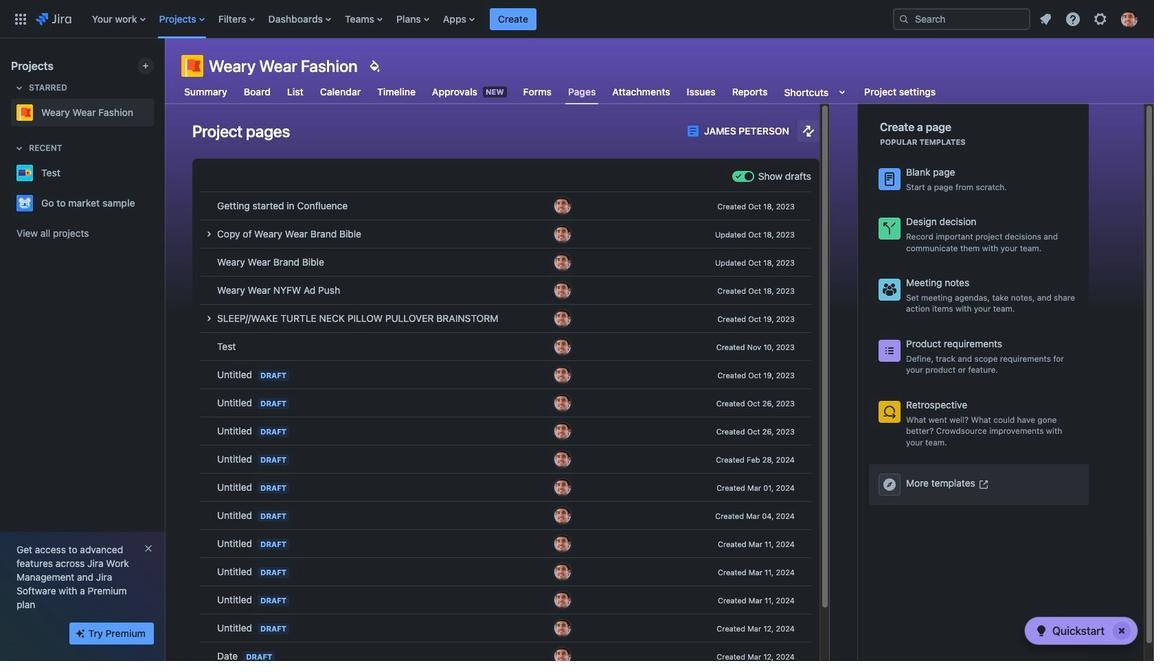 Task type: vqa. For each thing, say whether or not it's contained in the screenshot.
Field configurations link
no



Task type: describe. For each thing, give the bounding box(es) containing it.
retrospective image
[[882, 404, 898, 421]]

2 add to starred image from the top
[[150, 195, 166, 212]]

1 add to starred image from the top
[[150, 165, 166, 181]]

sidebar navigation image
[[150, 55, 180, 82]]

set project background image
[[366, 58, 383, 74]]

appswitcher icon image
[[12, 11, 29, 27]]

1 james peterson image from the top
[[555, 198, 571, 214]]

1 james peterson image from the top
[[555, 226, 571, 243]]

remove from starred image
[[150, 104, 166, 121]]

6 james peterson image from the top
[[555, 452, 571, 468]]

15 row from the top
[[201, 587, 812, 615]]

dismiss quickstart image
[[1111, 621, 1133, 643]]

7 james peterson image from the top
[[555, 564, 571, 581]]

help image
[[1065, 11, 1082, 27]]

expand row 1441793 image
[[201, 311, 217, 327]]

1 horizontal spatial list
[[1034, 7, 1146, 31]]

16 row from the top
[[201, 615, 812, 643]]

Search field
[[893, 8, 1031, 30]]

8 james peterson image from the top
[[555, 592, 571, 609]]

12 row from the top
[[201, 502, 812, 531]]

decision image
[[882, 221, 898, 237]]

4 james peterson image from the top
[[555, 423, 571, 440]]

2 james peterson image from the top
[[555, 254, 571, 271]]

check image
[[1034, 623, 1050, 640]]

search image
[[899, 13, 910, 24]]



Task type: locate. For each thing, give the bounding box(es) containing it.
update space or page icon image
[[801, 123, 817, 140]]

add to starred image
[[150, 165, 166, 181], [150, 195, 166, 212]]

9 row from the top
[[201, 418, 812, 446]]

7 row from the top
[[201, 362, 812, 390]]

banner
[[0, 0, 1155, 38]]

7 james peterson image from the top
[[555, 536, 571, 553]]

2 row from the top
[[201, 221, 812, 249]]

9 james peterson image from the top
[[555, 649, 571, 662]]

james peterson image
[[555, 226, 571, 243], [555, 254, 571, 271], [555, 311, 571, 327], [555, 339, 571, 355], [555, 395, 571, 412], [555, 452, 571, 468], [555, 564, 571, 581], [555, 592, 571, 609], [555, 649, 571, 662]]

0 horizontal spatial list
[[85, 0, 882, 38]]

3 james peterson image from the top
[[555, 311, 571, 327]]

6 james peterson image from the top
[[555, 508, 571, 524]]

14 row from the top
[[201, 559, 812, 587]]

6 row from the top
[[201, 333, 812, 362]]

tab list
[[173, 80, 947, 104]]

james peterson image
[[555, 198, 571, 214], [555, 282, 571, 299], [555, 367, 571, 383], [555, 423, 571, 440], [555, 480, 571, 496], [555, 508, 571, 524], [555, 536, 571, 553], [555, 621, 571, 637]]

list item
[[490, 0, 537, 38]]

None search field
[[893, 8, 1031, 30]]

product requirements image
[[882, 343, 898, 359]]

collapse recent projects image
[[11, 140, 27, 157]]

your profile and settings image
[[1122, 11, 1138, 27]]

10 row from the top
[[201, 446, 812, 474]]

13 row from the top
[[201, 531, 812, 559]]

0 vertical spatial add to starred image
[[150, 165, 166, 181]]

expand row 720936 image
[[201, 226, 217, 243]]

4 row from the top
[[201, 277, 812, 305]]

primary element
[[8, 0, 882, 38]]

settings image
[[1093, 11, 1109, 27]]

3 row from the top
[[201, 249, 812, 277]]

list
[[85, 0, 882, 38], [1034, 7, 1146, 31]]

8 james peterson image from the top
[[555, 621, 571, 637]]

2 james peterson image from the top
[[555, 282, 571, 299]]

page image
[[688, 126, 699, 137]]

1 vertical spatial add to starred image
[[150, 195, 166, 212]]

collapse starred projects image
[[11, 80, 27, 96]]

5 james peterson image from the top
[[555, 395, 571, 412]]

8 row from the top
[[201, 390, 812, 418]]

more image
[[882, 477, 898, 493]]

row
[[201, 192, 812, 221], [201, 221, 812, 249], [201, 249, 812, 277], [201, 277, 812, 305], [201, 305, 812, 333], [201, 333, 812, 362], [201, 362, 812, 390], [201, 390, 812, 418], [201, 418, 812, 446], [201, 446, 812, 474], [201, 474, 812, 502], [201, 502, 812, 531], [201, 531, 812, 559], [201, 559, 812, 587], [201, 587, 812, 615], [201, 615, 812, 643], [201, 643, 812, 662]]

11 row from the top
[[201, 474, 812, 502]]

close premium upgrade banner image
[[143, 544, 154, 555]]

open in tab image
[[978, 479, 989, 490]]

1 row from the top
[[201, 192, 812, 221]]

5 row from the top
[[201, 305, 812, 333]]

create project image
[[140, 60, 151, 71]]

17 row from the top
[[201, 643, 812, 662]]

jira image
[[36, 11, 71, 27], [36, 11, 71, 27]]

4 james peterson image from the top
[[555, 339, 571, 355]]

blank image
[[882, 171, 898, 188]]

meeting notes image
[[882, 282, 898, 298]]

3 james peterson image from the top
[[555, 367, 571, 383]]

row group
[[201, 192, 812, 662]]

notifications image
[[1038, 11, 1054, 27]]

5 james peterson image from the top
[[555, 480, 571, 496]]



